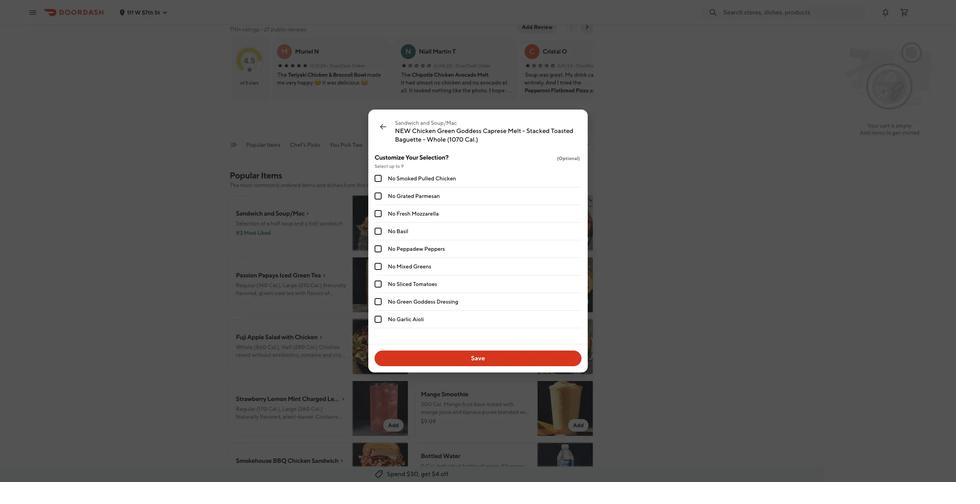 Task type: vqa. For each thing, say whether or not it's contained in the screenshot.
$​0 associated with Beverly Hills Market
no



Task type: locate. For each thing, give the bounding box(es) containing it.
1 horizontal spatial green
[[397, 299, 412, 305]]

passion papaya iced green tea image
[[353, 257, 408, 313]]

stars
[[249, 80, 259, 86]]

0 vertical spatial green
[[437, 127, 455, 135]]

liked down milk
[[441, 239, 455, 245]]

chocolate down traditional
[[456, 228, 481, 234]]

1 vertical spatial sweet
[[447, 348, 462, 354]]

0 horizontal spatial soy,
[[464, 236, 474, 242]]

2 horizontal spatial of
[[479, 464, 484, 470]]

n
[[406, 47, 411, 56], [314, 48, 319, 55]]

1 vertical spatial of
[[261, 221, 266, 227]]

0 horizontal spatial sweet
[[447, 348, 462, 354]]

cal. up juice
[[433, 402, 443, 408]]

7 no from the top
[[388, 281, 396, 288]]

add for 'mango smoothie' image
[[573, 423, 584, 429]]

allergens: inside the chocolate chipper cookie 390 cal. a traditional favorite, freshly baked and made with semi-sweet chocolate chunks & milk chocolate flakes. allergens: contains wheat, soy, milk, egg #1 most liked
[[499, 228, 524, 234]]

0 horizontal spatial half
[[271, 221, 280, 227]]

add button for 'sandwich and soup/mac' image
[[383, 234, 404, 247]]

doordash for n
[[456, 63, 477, 69]]

27
[[264, 26, 270, 33]]

items down cart
[[872, 130, 885, 136]]

0 vertical spatial soy,
[[464, 236, 474, 242]]

half down sandwich and soup/mac
[[271, 221, 280, 227]]

0 vertical spatial your
[[868, 123, 879, 129]]

cal. up the made
[[432, 212, 442, 218]]

water.
[[485, 464, 500, 470]]

no for no green goddess dressing
[[388, 299, 396, 305]]

add for fuji apple salad with chicken image
[[388, 361, 399, 367]]

0 vertical spatial semi-
[[459, 220, 472, 226]]

cheddar
[[445, 272, 469, 279]]

smokehouse bbq chicken sandwich image
[[353, 443, 408, 483]]

1 horizontal spatial doordash
[[456, 63, 477, 69]]

1 vertical spatial broccoli
[[421, 272, 444, 279]]

0 vertical spatial wheat,
[[444, 236, 463, 242]]

and inside "popular items the most commonly ordered items and dishes from this store"
[[316, 182, 326, 189]]

1 vertical spatial soup/mac
[[276, 210, 305, 218]]

half left 'sandwich'
[[309, 221, 318, 227]]

2 horizontal spatial doordash
[[576, 63, 598, 69]]

liked
[[257, 230, 271, 236], [441, 239, 455, 245]]

chipotle chicken avocado melt button
[[412, 71, 489, 79]]

popular items button
[[246, 141, 281, 154]]

stacked
[[527, 127, 550, 135]]

• left '27'
[[261, 26, 263, 33]]

2 vertical spatial &
[[440, 228, 443, 234]]

2 a from the left
[[305, 221, 308, 227]]

chicken right 'bbq' at the bottom left of page
[[288, 458, 311, 465]]

with inside the chocolate chipper cookie 390 cal. a traditional favorite, freshly baked and made with semi-sweet chocolate chunks & milk chocolate flakes. allergens: contains wheat, soy, milk, egg #1 most liked
[[447, 220, 457, 226]]

chocolate
[[421, 201, 450, 209]]

banana
[[463, 410, 481, 416]]

2 horizontal spatial • doordash order
[[574, 63, 612, 69]]

with down 480 at the bottom
[[421, 348, 432, 354]]

soup/mac up the whole
[[431, 120, 457, 126]]

0 vertical spatial egg
[[489, 236, 499, 242]]

baked right freshly
[[514, 212, 530, 218]]

no left garlic
[[388, 317, 396, 323]]

0 vertical spatial milk,
[[475, 236, 488, 242]]

to
[[886, 130, 892, 136], [396, 163, 400, 169]]

2 horizontal spatial order
[[599, 63, 612, 69]]

no left basil
[[388, 228, 396, 235]]

0 horizontal spatial most
[[244, 230, 256, 236]]

• doordash order for c
[[574, 63, 612, 69]]

order
[[352, 63, 365, 69], [478, 63, 491, 69], [599, 63, 612, 69]]

the
[[230, 182, 239, 189]]

ratings
[[243, 26, 260, 33]]

sweet inside 480 cal. freshly baked sugar cookie topped with semi-sweet chocolate candies. allergens: contains wheat, soy, milk, egg
[[447, 348, 462, 354]]

contains down the plain at left
[[421, 425, 443, 432]]

to inside customize your selection? select up to 9
[[396, 163, 400, 169]]

2 vertical spatial sandwich
[[312, 458, 339, 465]]

doordash right 2/8/23
[[576, 63, 598, 69]]

No Green Goddess Dressing checkbox
[[375, 299, 382, 306]]

No Grated Parmesan checkbox
[[375, 193, 382, 200]]

teriyaki
[[288, 72, 307, 78]]

no left fresh
[[388, 211, 396, 217]]

3 • doordash order from the left
[[574, 63, 612, 69]]

0 vertical spatial chocolate
[[488, 220, 513, 226]]

and left dishes
[[316, 182, 326, 189]]

0 horizontal spatial your
[[406, 154, 418, 161]]

sandwich and soup/mac new chicken green goddess caprese melt - stacked toasted baguette - whole (1070 cal.)
[[395, 120, 574, 143]]

1 • doordash order from the left
[[327, 63, 365, 69]]

2 • doordash order from the left
[[453, 63, 491, 69]]

1 horizontal spatial most
[[428, 239, 440, 245]]

mango
[[421, 391, 440, 399], [444, 402, 461, 408]]

$4
[[432, 471, 439, 479]]

1 doordash from the left
[[330, 63, 351, 69]]

$30,
[[407, 471, 420, 479]]

items up commonly
[[261, 170, 282, 181]]

egg inside the chocolate chipper cookie 390 cal. a traditional favorite, freshly baked and made with semi-sweet chocolate chunks & milk chocolate flakes. allergens: contains wheat, soy, milk, egg #1 most liked
[[489, 236, 499, 242]]

1 vertical spatial egg
[[515, 355, 525, 362]]

• doordash order for m
[[327, 63, 365, 69]]

mixed
[[487, 402, 502, 408]]

of
[[240, 80, 244, 86], [261, 221, 266, 227], [479, 464, 484, 470]]

no green goddess dressing
[[388, 299, 458, 305]]

most up peppers at left bottom
[[428, 239, 440, 245]]

No Sliced Tomatoes checkbox
[[375, 281, 382, 288]]

1 horizontal spatial egg
[[515, 355, 525, 362]]

family feast value meals button
[[563, 141, 625, 154]]

0 horizontal spatial semi-
[[433, 348, 447, 354]]

review
[[534, 24, 553, 30]]

wheat, down milk
[[444, 236, 463, 242]]

a
[[443, 212, 447, 218]]

green inside sandwich and soup/mac new chicken green goddess caprese melt - stacked toasted baguette - whole (1070 cal.)
[[437, 127, 455, 135]]

green left tea
[[293, 272, 310, 279]]

get down 0
[[421, 471, 431, 479]]

items inside "popular items the most commonly ordered items and dishes from this store"
[[261, 170, 282, 181]]

commonly
[[254, 182, 280, 189]]

no left sliced
[[388, 281, 396, 288]]

candy cookie image
[[538, 319, 593, 375]]

2 vertical spatial contains
[[421, 425, 443, 432]]

no for no peppadew peppers
[[388, 246, 396, 252]]

contains inside the chocolate chipper cookie 390 cal. a traditional favorite, freshly baked and made with semi-sweet chocolate chunks & milk chocolate flakes. allergens: contains wheat, soy, milk, egg #1 most liked
[[421, 236, 443, 242]]

get down is
[[893, 130, 901, 136]]

0 vertical spatial soup/mac
[[431, 120, 457, 126]]

melt right caprese
[[508, 127, 521, 135]]

0 horizontal spatial soup/mac
[[276, 210, 305, 218]]

0 horizontal spatial order
[[352, 63, 365, 69]]

items right "ordered"
[[302, 182, 315, 189]]

dialog
[[368, 110, 588, 373]]

from
[[344, 182, 356, 189]]

contains for chocolate chipper cookie
[[421, 236, 443, 242]]

reviews
[[288, 26, 306, 33]]

1 vertical spatial items
[[302, 182, 315, 189]]

mango down the smoothie
[[444, 402, 461, 408]]

get inside your cart is empty add items to get started
[[893, 130, 901, 136]]

0 horizontal spatial n
[[314, 48, 319, 55]]

baked inside the chocolate chipper cookie 390 cal. a traditional favorite, freshly baked and made with semi-sweet chocolate chunks & milk chocolate flakes. allergens: contains wheat, soy, milk, egg #1 most liked
[[514, 212, 530, 218]]

dishes
[[327, 182, 343, 189]]

sweet down favorite,
[[472, 220, 487, 226]]

up
[[389, 163, 395, 169]]

egg down the flakes.
[[489, 236, 499, 242]]

sandwich
[[395, 120, 419, 126], [236, 210, 263, 218], [312, 458, 339, 465]]

items
[[267, 142, 281, 148], [261, 170, 282, 181]]

0 horizontal spatial -
[[423, 136, 426, 143]]

a down sandwich and soup/mac
[[267, 221, 270, 227]]

add for candy cookie "image"
[[573, 361, 584, 367]]

to down cart
[[886, 130, 892, 136]]

your down soups
[[406, 154, 418, 161]]

chocolate
[[488, 220, 513, 226], [456, 228, 481, 234], [463, 348, 487, 354]]

you pick two
[[330, 142, 363, 148]]

wheat, down the sugar
[[471, 355, 489, 362]]

items inside button
[[267, 142, 281, 148]]

1 order from the left
[[352, 63, 365, 69]]

& left bowl
[[329, 72, 332, 78]]

0 horizontal spatial to
[[396, 163, 400, 169]]

no for no garlic aioli
[[388, 317, 396, 323]]

no right no grated parmesan checkbox
[[388, 193, 396, 199]]

baked inside 480 cal. freshly baked sugar cookie topped with semi-sweet chocolate candies. allergens: contains wheat, soy, milk, egg
[[463, 340, 478, 346]]

2 doordash from the left
[[456, 63, 477, 69]]

2 half from the left
[[309, 221, 318, 227]]

• for m
[[327, 63, 329, 69]]

chicken inside sandwich and soup/mac new chicken green goddess caprese melt - stacked toasted baguette - whole (1070 cal.)
[[412, 127, 436, 135]]

chunks
[[421, 228, 439, 234]]

order for c
[[599, 63, 612, 69]]

0 horizontal spatial • doordash order
[[327, 63, 365, 69]]

sandwich inside sandwich and soup/mac new chicken green goddess caprese melt - stacked toasted baguette - whole (1070 cal.)
[[395, 120, 419, 126]]

w
[[135, 9, 141, 15]]

1 horizontal spatial • doordash order
[[453, 63, 491, 69]]

customize
[[375, 154, 404, 161]]

2 horizontal spatial green
[[437, 127, 455, 135]]

n left niall
[[406, 47, 411, 56]]

1 horizontal spatial a
[[305, 221, 308, 227]]

add button for chocolate chipper cookie image
[[568, 234, 589, 247]]

with up milk
[[447, 220, 457, 226]]

1 horizontal spatial semi-
[[459, 220, 472, 226]]

1 horizontal spatial of
[[261, 221, 266, 227]]

order for m
[[352, 63, 365, 69]]

1 vertical spatial green
[[293, 272, 310, 279]]

and
[[420, 120, 430, 126], [316, 182, 326, 189], [264, 210, 274, 218], [421, 220, 430, 226], [294, 221, 304, 227], [452, 410, 462, 416], [468, 417, 478, 424]]

to left 9
[[396, 163, 400, 169]]

blended
[[498, 410, 519, 416]]

3 doordash from the left
[[576, 63, 598, 69]]

liked inside the chocolate chipper cookie 390 cal. a traditional favorite, freshly baked and made with semi-sweet chocolate chunks & milk chocolate flakes. allergens: contains wheat, soy, milk, egg #1 most liked
[[441, 239, 455, 245]]

allergens: down blended
[[488, 417, 513, 424]]

milk,
[[475, 236, 488, 242], [501, 355, 514, 362]]

most
[[244, 230, 256, 236], [428, 239, 440, 245]]

no for no fresh mozzarella
[[388, 211, 396, 217]]

1 vertical spatial milk,
[[501, 355, 514, 362]]

no left mixed
[[388, 264, 396, 270]]

0 vertical spatial most
[[244, 230, 256, 236]]

teriyaki chicken & broccoli bowl
[[288, 72, 366, 78]]

popular inside popular items button
[[246, 142, 266, 148]]

semi- inside the chocolate chipper cookie 390 cal. a traditional favorite, freshly baked and made with semi-sweet chocolate chunks & milk chocolate flakes. allergens: contains wheat, soy, milk, egg #1 most liked
[[459, 220, 472, 226]]

items for popular items the most commonly ordered items and dishes from this store
[[261, 170, 282, 181]]

allergens: inside the bottled water 0 cal. individual bottle of water. allergens: none
[[501, 464, 526, 470]]

most inside the chocolate chipper cookie 390 cal. a traditional favorite, freshly baked and made with semi-sweet chocolate chunks & milk chocolate flakes. allergens: contains wheat, soy, milk, egg #1 most liked
[[428, 239, 440, 245]]

and up the whole
[[420, 120, 430, 126]]

- left stacked on the top of the page
[[523, 127, 525, 135]]

1 vertical spatial most
[[428, 239, 440, 245]]

juice
[[439, 410, 451, 416]]

5
[[245, 80, 248, 86]]

0 vertical spatial melt
[[477, 72, 489, 78]]

1 horizontal spatial soy,
[[490, 355, 500, 362]]

3 order from the left
[[599, 63, 612, 69]]

selection of a half soup and a half sandwich #2 most liked
[[236, 221, 343, 236]]

1 horizontal spatial -
[[523, 127, 525, 135]]

• doordash order up bowl
[[327, 63, 365, 69]]

mango up 300
[[421, 391, 440, 399]]

semi- down freshly
[[433, 348, 447, 354]]

wheat, inside the chocolate chipper cookie 390 cal. a traditional favorite, freshly baked and made with semi-sweet chocolate chunks & milk chocolate flakes. allergens: contains wheat, soy, milk, egg #1 most liked
[[444, 236, 463, 242]]

1 horizontal spatial melt
[[508, 127, 521, 135]]

0 vertical spatial sandwich
[[395, 120, 419, 126]]

add for 'sandwich and soup/mac' image
[[388, 237, 399, 243]]

0 vertical spatial baked
[[514, 212, 530, 218]]

you pick two button
[[330, 141, 363, 154]]

8 no from the top
[[388, 299, 396, 305]]

and inside sandwich and soup/mac new chicken green goddess caprese melt - stacked toasted baguette - whole (1070 cal.)
[[420, 120, 430, 126]]

6 no from the top
[[388, 264, 396, 270]]

chocolate down freshly
[[488, 220, 513, 226]]

allergens: down freshly
[[499, 228, 524, 234]]

1 vertical spatial sandwich
[[236, 210, 263, 218]]

1 horizontal spatial half
[[309, 221, 318, 227]]

1 horizontal spatial get
[[893, 130, 901, 136]]

items left chef's
[[267, 142, 281, 148]]

0 horizontal spatial milk,
[[475, 236, 488, 242]]

chicken
[[308, 72, 328, 78], [434, 72, 454, 78], [412, 127, 436, 135], [435, 176, 456, 182], [295, 334, 318, 341], [288, 458, 311, 465]]

No Peppadew Peppers checkbox
[[375, 246, 382, 253]]

0 horizontal spatial broccoli
[[333, 72, 353, 78]]

2 no from the top
[[388, 193, 396, 199]]

popular for popular items the most commonly ordered items and dishes from this store
[[230, 170, 259, 181]]

chocolate up save
[[463, 348, 487, 354]]

1 horizontal spatial sweet
[[472, 220, 487, 226]]

1 horizontal spatial &
[[428, 142, 431, 148]]

whole
[[427, 136, 446, 143]]

semi- down traditional
[[459, 220, 472, 226]]

contains down freshly
[[447, 355, 469, 362]]

doordash up teriyaki chicken & broccoli bowl button
[[330, 63, 351, 69]]

contains inside mango smoothie 300 cal. mango fruit base mixed with orange juice and banana puree blended with plain greek yogurt and ice. allergens: contains milk
[[421, 425, 443, 432]]

broccoli up tomatoes
[[421, 272, 444, 279]]

0 horizontal spatial green
[[293, 272, 310, 279]]

1 vertical spatial mango
[[444, 402, 461, 408]]

order for n
[[478, 63, 491, 69]]

allergens: right 'water.'
[[501, 464, 526, 470]]

no fresh mozzarella
[[388, 211, 439, 217]]

• for c
[[574, 63, 576, 69]]

freshly
[[444, 340, 462, 346]]

chicken right salad
[[295, 334, 318, 341]]

soup/mac inside sandwich and soup/mac new chicken green goddess caprese melt - stacked toasted baguette - whole (1070 cal.)
[[431, 120, 457, 126]]

and inside the chocolate chipper cookie 390 cal. a traditional favorite, freshly baked and made with semi-sweet chocolate chunks & milk chocolate flakes. allergens: contains wheat, soy, milk, egg #1 most liked
[[421, 220, 430, 226]]

0 items, open order cart image
[[900, 8, 909, 17]]

0 horizontal spatial baked
[[463, 340, 478, 346]]

value
[[595, 142, 609, 148]]

& left the mac
[[428, 142, 431, 148]]

sandwich and soup/mac image
[[353, 196, 408, 251]]

1 vertical spatial semi-
[[433, 348, 447, 354]]

your cart is empty add items to get started
[[860, 123, 920, 136]]

add for passion papaya iced green tea image
[[388, 299, 399, 305]]

passion
[[236, 272, 257, 279]]

0 horizontal spatial items
[[302, 182, 315, 189]]

wheat,
[[444, 236, 463, 242], [471, 355, 489, 362]]

0 horizontal spatial mango
[[421, 391, 440, 399]]

& left milk
[[440, 228, 443, 234]]

1 vertical spatial pizza
[[478, 142, 491, 148]]

3 no from the top
[[388, 211, 396, 217]]

1 a from the left
[[267, 221, 270, 227]]

baked left the sugar
[[463, 340, 478, 346]]

2 vertical spatial chocolate
[[463, 348, 487, 354]]

and right 'soup'
[[294, 221, 304, 227]]

0 vertical spatial broccoli
[[333, 72, 353, 78]]

0 vertical spatial to
[[886, 130, 892, 136]]

1 horizontal spatial baked
[[514, 212, 530, 218]]

soup/mac up 'soup'
[[276, 210, 305, 218]]

semi- inside 480 cal. freshly baked sugar cookie topped with semi-sweet chocolate candies. allergens: contains wheat, soy, milk, egg
[[433, 348, 447, 354]]

soy, down traditional
[[464, 236, 474, 242]]

1 horizontal spatial mango
[[444, 402, 461, 408]]

-
[[523, 127, 525, 135], [423, 136, 426, 143]]

no mixed greens
[[388, 264, 431, 270]]

• doordash order right 2/8/23
[[574, 63, 612, 69]]

most down selection
[[244, 230, 256, 236]]

1 vertical spatial goddess
[[413, 299, 436, 305]]

0 horizontal spatial &
[[329, 72, 332, 78]]

0 horizontal spatial liked
[[257, 230, 271, 236]]

2 order from the left
[[478, 63, 491, 69]]

broccoli left bowl
[[333, 72, 353, 78]]

0 horizontal spatial goddess
[[413, 299, 436, 305]]

1 horizontal spatial items
[[872, 130, 885, 136]]

doordash up avocado
[[456, 63, 477, 69]]

111 w 57th st
[[127, 9, 160, 15]]

mixed
[[397, 264, 412, 270]]

1 horizontal spatial your
[[868, 123, 879, 129]]

No Garlic Aioli checkbox
[[375, 316, 382, 323]]

1 vertical spatial melt
[[508, 127, 521, 135]]

no down up
[[388, 176, 396, 182]]

No Mixed Greens checkbox
[[375, 263, 382, 270]]

liked down selection
[[257, 230, 271, 236]]

9
[[401, 163, 404, 169]]

9 no from the top
[[388, 317, 396, 323]]

goddess up cal.)
[[456, 127, 482, 135]]

allergens: down 480 at the bottom
[[421, 355, 446, 362]]

pizza right the flatbread
[[576, 87, 589, 94]]

5 no from the top
[[388, 246, 396, 252]]

picks
[[307, 142, 320, 148]]

and up selection of a half soup and a half sandwich #2 most liked
[[264, 210, 274, 218]]

4 no from the top
[[388, 228, 396, 235]]

no basil
[[388, 228, 408, 235]]

goddess down tomatoes
[[413, 299, 436, 305]]

made
[[431, 220, 445, 226]]

egg down topped
[[515, 355, 525, 362]]

2 vertical spatial of
[[479, 464, 484, 470]]

and down 390
[[421, 220, 430, 226]]

basil
[[397, 228, 408, 235]]

no for no mixed greens
[[388, 264, 396, 270]]

soup/mac
[[431, 120, 457, 126], [276, 210, 305, 218]]

1 horizontal spatial pizza
[[576, 87, 589, 94]]

chicken right pulled
[[435, 176, 456, 182]]

1 vertical spatial baked
[[463, 340, 478, 346]]

of left 'water.'
[[479, 464, 484, 470]]

2 horizontal spatial &
[[440, 228, 443, 234]]

notification bell image
[[881, 8, 890, 17]]

• up teriyaki chicken & broccoli bowl button
[[327, 63, 329, 69]]

topped
[[512, 340, 530, 346]]

of left 5 in the top of the page
[[240, 80, 244, 86]]

popular items the most commonly ordered items and dishes from this store
[[230, 170, 379, 189]]

milk, inside 480 cal. freshly baked sugar cookie topped with semi-sweet chocolate candies. allergens: contains wheat, soy, milk, egg
[[501, 355, 514, 362]]

mozzarella
[[412, 211, 439, 217]]

broccoli cheddar soup image
[[538, 257, 593, 313]]

public
[[271, 26, 287, 33]]

n right muriel
[[314, 48, 319, 55]]

no right no green goddess dressing option
[[388, 299, 396, 305]]

no right the no peppadew peppers checkbox
[[388, 246, 396, 252]]

with
[[447, 220, 457, 226], [281, 334, 294, 341], [421, 348, 432, 354], [503, 402, 514, 408], [520, 410, 531, 416]]

No Fresh Mozzarella checkbox
[[375, 210, 382, 218]]

wheat, inside 480 cal. freshly baked sugar cookie topped with semi-sweet chocolate candies. allergens: contains wheat, soy, milk, egg
[[471, 355, 489, 362]]

melt inside button
[[477, 72, 489, 78]]

111 w 57th st button
[[119, 9, 168, 15]]

and up yogurt
[[452, 410, 462, 416]]

1 horizontal spatial milk,
[[501, 355, 514, 362]]

melt
[[477, 72, 489, 78], [508, 127, 521, 135]]

0 horizontal spatial wheat,
[[444, 236, 463, 242]]

1 vertical spatial contains
[[447, 355, 469, 362]]

1 vertical spatial popular
[[230, 170, 259, 181]]

•
[[261, 26, 263, 33], [327, 63, 329, 69], [453, 63, 455, 69], [574, 63, 576, 69]]

chocolate chipper cookie image
[[538, 196, 593, 251]]

chef's picks
[[290, 142, 320, 148]]

baked
[[514, 212, 530, 218], [463, 340, 478, 346]]

0 vertical spatial items
[[267, 142, 281, 148]]

milk, down candies.
[[501, 355, 514, 362]]

melt right avocado
[[477, 72, 489, 78]]

to inside your cart is empty add items to get started
[[886, 130, 892, 136]]

1 horizontal spatial liked
[[441, 239, 455, 245]]

a right 'soup'
[[305, 221, 308, 227]]

- left the whole
[[423, 136, 426, 143]]

sweet inside the chocolate chipper cookie 390 cal. a traditional favorite, freshly baked and made with semi-sweet chocolate chunks & milk chocolate flakes. allergens: contains wheat, soy, milk, egg #1 most liked
[[472, 220, 487, 226]]

allergens:
[[499, 228, 524, 234], [421, 355, 446, 362], [488, 417, 513, 424], [501, 464, 526, 470]]

allergens: inside mango smoothie 300 cal. mango fruit base mixed with orange juice and banana puree blended with plain greek yogurt and ice. allergens: contains milk
[[488, 417, 513, 424]]

• up chipotle chicken avocado melt
[[453, 63, 455, 69]]

1 vertical spatial wheat,
[[471, 355, 489, 362]]

chicken down the '6/24/23'
[[434, 72, 454, 78]]

1 vertical spatial liked
[[441, 239, 455, 245]]

your left cart
[[868, 123, 879, 129]]

of 5 stars
[[240, 80, 259, 86]]

pizza inside button
[[576, 87, 589, 94]]

items inside your cart is empty add items to get started
[[872, 130, 885, 136]]

57th
[[142, 9, 153, 15]]

cal. right 0
[[426, 464, 436, 470]]

milk, down the flakes.
[[475, 236, 488, 242]]

1 no from the top
[[388, 176, 396, 182]]

(1070
[[447, 136, 464, 143]]

muriel n
[[295, 48, 319, 55]]

0 horizontal spatial get
[[421, 471, 431, 479]]

cal. inside the chocolate chipper cookie 390 cal. a traditional favorite, freshly baked and made with semi-sweet chocolate chunks & milk chocolate flakes. allergens: contains wheat, soy, milk, egg #1 most liked
[[432, 212, 442, 218]]

pizza down caprese
[[478, 142, 491, 148]]

green
[[437, 127, 455, 135], [293, 272, 310, 279], [397, 299, 412, 305]]

soy, down candies.
[[490, 355, 500, 362]]

0 horizontal spatial melt
[[477, 72, 489, 78]]

popular inside "popular items the most commonly ordered items and dishes from this store"
[[230, 170, 259, 181]]

1 horizontal spatial soup/mac
[[431, 120, 457, 126]]

contains down chunks
[[421, 236, 443, 242]]

add button for fuji apple salad with chicken image
[[383, 358, 404, 370]]

open menu image
[[28, 8, 38, 17]]

green down sliced
[[397, 299, 412, 305]]

0 vertical spatial get
[[893, 130, 901, 136]]



Task type: describe. For each thing, give the bounding box(es) containing it.
green inside customize your selection? 'group'
[[397, 299, 412, 305]]

soup/mac for sandwich and soup/mac
[[276, 210, 305, 218]]

480 cal. freshly baked sugar cookie topped with semi-sweet chocolate candies. allergens: contains wheat, soy, milk, egg
[[421, 340, 530, 362]]

pepperoni flatbread pizza button
[[525, 87, 589, 94]]

• inside reviews 710+ ratings • 27 public reviews
[[261, 26, 263, 33]]

liked inside selection of a half soup and a half sandwich #2 most liked
[[257, 230, 271, 236]]

1 horizontal spatial sandwich
[[312, 458, 339, 465]]

ordered
[[281, 182, 301, 189]]

baguette
[[395, 136, 422, 143]]

tomatoes
[[413, 281, 437, 288]]

0 vertical spatial &
[[329, 72, 332, 78]]

add button for candy cookie "image"
[[568, 358, 589, 370]]

add button for the "strawberry lemon mint charged lemonade" image at left
[[383, 420, 404, 432]]

melt inside sandwich and soup/mac new chicken green goddess caprese melt - stacked toasted baguette - whole (1070 cal.)
[[508, 127, 521, 135]]

sliced
[[397, 281, 412, 288]]

no for no basil
[[388, 228, 396, 235]]

papaya
[[258, 272, 278, 279]]

with up blended
[[503, 402, 514, 408]]

garlic
[[397, 317, 412, 323]]

previous image
[[568, 24, 575, 30]]

next image
[[584, 24, 590, 30]]

contains inside 480 cal. freshly baked sugar cookie topped with semi-sweet chocolate candies. allergens: contains wheat, soy, milk, egg
[[447, 355, 469, 362]]

dialog containing new chicken green goddess caprese melt - stacked toasted baguette - whole (1070 cal.)
[[368, 110, 588, 373]]

& inside the chocolate chipper cookie 390 cal. a traditional favorite, freshly baked and made with semi-sweet chocolate chunks & milk chocolate flakes. allergens: contains wheat, soy, milk, egg #1 most liked
[[440, 228, 443, 234]]

doordash for c
[[576, 63, 598, 69]]

bowl
[[354, 72, 366, 78]]

martin
[[433, 48, 451, 55]]

charged
[[302, 396, 326, 403]]

save
[[471, 355, 485, 363]]

with inside 480 cal. freshly baked sugar cookie topped with semi-sweet chocolate candies. allergens: contains wheat, soy, milk, egg
[[421, 348, 432, 354]]

select
[[375, 163, 388, 169]]

salads
[[453, 142, 469, 148]]

chipotle
[[412, 72, 433, 78]]

strawberry lemon mint charged lemonade image
[[353, 381, 408, 437]]

goddess inside sandwich and soup/mac new chicken green goddess caprese melt - stacked toasted baguette - whole (1070 cal.)
[[456, 127, 482, 135]]

scroll menu navigation right image
[[584, 142, 590, 148]]

pepperoni flatbread pizza
[[525, 87, 589, 94]]

chicken inside customize your selection? 'group'
[[435, 176, 456, 182]]

fresh
[[397, 211, 411, 217]]

1 vertical spatial get
[[421, 471, 431, 479]]

milk
[[444, 425, 455, 432]]

popular for popular items
[[246, 142, 266, 148]]

popular items
[[246, 142, 281, 148]]

greens
[[413, 264, 431, 270]]

add inside add review button
[[522, 24, 533, 30]]

1 vertical spatial chocolate
[[456, 228, 481, 234]]

cristal o
[[543, 48, 567, 55]]

two
[[352, 142, 363, 148]]

chicken down 11/3/23
[[308, 72, 328, 78]]

sandwich and soup/mac
[[236, 210, 305, 218]]

No Basil checkbox
[[375, 228, 382, 235]]

sandwich
[[319, 221, 343, 227]]

goddess inside customize your selection? 'group'
[[413, 299, 436, 305]]

chef's picks button
[[290, 141, 320, 154]]

aioli
[[413, 317, 424, 323]]

your inside customize your selection? select up to 9
[[406, 154, 418, 161]]

0 vertical spatial of
[[240, 80, 244, 86]]

dressing
[[437, 299, 458, 305]]

traditional
[[448, 212, 474, 218]]

with right salad
[[281, 334, 294, 341]]

freshly
[[497, 212, 513, 218]]

soy, inside the chocolate chipper cookie 390 cal. a traditional favorite, freshly baked and made with semi-sweet chocolate chunks & milk chocolate flakes. allergens: contains wheat, soy, milk, egg #1 most liked
[[464, 236, 474, 242]]

most
[[240, 182, 253, 189]]

m
[[281, 47, 288, 56]]

spend
[[387, 471, 405, 479]]

• doordash order for n
[[453, 63, 491, 69]]

teriyaki chicken & broccoli bowl button
[[288, 71, 366, 79]]

cal. inside mango smoothie 300 cal. mango fruit base mixed with orange juice and banana puree blended with plain greek yogurt and ice. allergens: contains milk
[[433, 402, 443, 408]]

customize your selection? select up to 9
[[375, 154, 449, 169]]

items inside "popular items the most commonly ordered items and dishes from this store"
[[302, 182, 315, 189]]

no for no sliced tomatoes
[[388, 281, 396, 288]]

sandwiches
[[372, 142, 402, 148]]

of inside selection of a half soup and a half sandwich #2 most liked
[[261, 221, 266, 227]]

add review button
[[517, 21, 557, 33]]

contains for mango smoothie
[[421, 425, 443, 432]]

water
[[443, 453, 460, 461]]

apple
[[247, 334, 264, 341]]

back image
[[379, 122, 388, 132]]

items for popular items
[[267, 142, 281, 148]]

with right blended
[[520, 410, 531, 416]]

$3.69
[[421, 357, 435, 363]]

your inside your cart is empty add items to get started
[[868, 123, 879, 129]]

soups & mac button
[[411, 141, 443, 154]]

customize your selection? group
[[375, 154, 582, 329]]

pepperoni
[[525, 87, 550, 94]]

sandwich for sandwich and soup/mac
[[236, 210, 263, 218]]

1 horizontal spatial n
[[406, 47, 411, 56]]

soy, inside 480 cal. freshly baked sugar cookie topped with semi-sweet chocolate candies. allergens: contains wheat, soy, milk, egg
[[490, 355, 500, 362]]

and inside selection of a half soup and a half sandwich #2 most liked
[[294, 221, 304, 227]]

reviews
[[230, 15, 261, 25]]

add for chocolate chipper cookie image
[[573, 237, 584, 243]]

No Smoked Pulled Chicken checkbox
[[375, 175, 382, 182]]

plain
[[421, 417, 433, 424]]

favorite,
[[475, 212, 496, 218]]

cal. inside the bottled water 0 cal. individual bottle of water. allergens: none
[[426, 464, 436, 470]]

no for no grated parmesan
[[388, 193, 396, 199]]

of inside the bottled water 0 cal. individual bottle of water. allergens: none
[[479, 464, 484, 470]]

add for the "strawberry lemon mint charged lemonade" image at left
[[388, 423, 399, 429]]

candies.
[[488, 348, 509, 354]]

store
[[367, 182, 379, 189]]

this
[[357, 182, 366, 189]]

sandwiches button
[[372, 141, 402, 154]]

broccoli inside button
[[333, 72, 353, 78]]

allergens: inside 480 cal. freshly baked sugar cookie topped with semi-sweet chocolate candies. allergens: contains wheat, soy, milk, egg
[[421, 355, 446, 362]]

1 half from the left
[[271, 221, 280, 227]]

muriel
[[295, 48, 313, 55]]

bottled
[[421, 453, 442, 461]]

sandwich for sandwich and soup/mac new chicken green goddess caprese melt - stacked toasted baguette - whole (1070 cal.)
[[395, 120, 419, 126]]

add button for passion papaya iced green tea image
[[383, 296, 404, 308]]

• for n
[[453, 63, 455, 69]]

cristal
[[543, 48, 561, 55]]

puree
[[482, 410, 497, 416]]

mango smoothie image
[[538, 381, 593, 437]]

save button
[[375, 351, 582, 367]]

fuji apple salad with chicken image
[[353, 319, 408, 375]]

pulled
[[418, 176, 434, 182]]

passion papaya iced green tea
[[236, 272, 321, 279]]

fuji apple salad with chicken
[[236, 334, 318, 341]]

soups & mac
[[411, 142, 443, 148]]

no for no smoked pulled chicken
[[388, 176, 396, 182]]

0 vertical spatial -
[[523, 127, 525, 135]]

salad
[[265, 334, 280, 341]]

most inside selection of a half soup and a half sandwich #2 most liked
[[244, 230, 256, 236]]

add inside your cart is empty add items to get started
[[860, 130, 871, 136]]

new
[[395, 127, 411, 135]]

selection?
[[419, 154, 449, 161]]

soup
[[470, 272, 484, 279]]

$9.09
[[421, 419, 436, 425]]

bbq
[[273, 458, 286, 465]]

empty
[[896, 123, 912, 129]]

bottled water image
[[538, 443, 593, 483]]

1 vertical spatial -
[[423, 136, 426, 143]]

c
[[530, 47, 535, 56]]

cal. inside 480 cal. freshly baked sugar cookie topped with semi-sweet chocolate candies. allergens: contains wheat, soy, milk, egg
[[433, 340, 442, 346]]

iced
[[280, 272, 292, 279]]

cart
[[880, 123, 890, 129]]

tea
[[311, 272, 321, 279]]

300
[[421, 402, 432, 408]]

orange
[[421, 410, 438, 416]]

strawberry
[[236, 396, 266, 403]]

fruit
[[462, 402, 473, 408]]

chocolate inside 480 cal. freshly baked sugar cookie topped with semi-sweet chocolate candies. allergens: contains wheat, soy, milk, egg
[[463, 348, 487, 354]]

milk, inside the chocolate chipper cookie 390 cal. a traditional favorite, freshly baked and made with semi-sweet chocolate chunks & milk chocolate flakes. allergens: contains wheat, soy, milk, egg #1 most liked
[[475, 236, 488, 242]]

add item to cart image
[[388, 482, 399, 483]]

greek
[[434, 417, 450, 424]]

fuji
[[236, 334, 246, 341]]

0 vertical spatial mango
[[421, 391, 440, 399]]

add button for 'mango smoothie' image
[[568, 420, 589, 432]]

soup/mac for sandwich and soup/mac new chicken green goddess caprese melt - stacked toasted baguette - whole (1070 cal.)
[[431, 120, 457, 126]]

egg inside 480 cal. freshly baked sugar cookie topped with semi-sweet chocolate candies. allergens: contains wheat, soy, milk, egg
[[515, 355, 525, 362]]

strawberry lemon mint charged lemonade
[[236, 396, 357, 403]]

11/3/23
[[310, 63, 326, 69]]

0 horizontal spatial pizza
[[478, 142, 491, 148]]

0
[[421, 464, 425, 470]]

flakes.
[[482, 228, 498, 234]]

4.5
[[244, 56, 255, 65]]

and down banana in the bottom of the page
[[468, 417, 478, 424]]

base
[[474, 402, 486, 408]]

is
[[891, 123, 895, 129]]

#2
[[236, 230, 243, 236]]

doordash for m
[[330, 63, 351, 69]]



